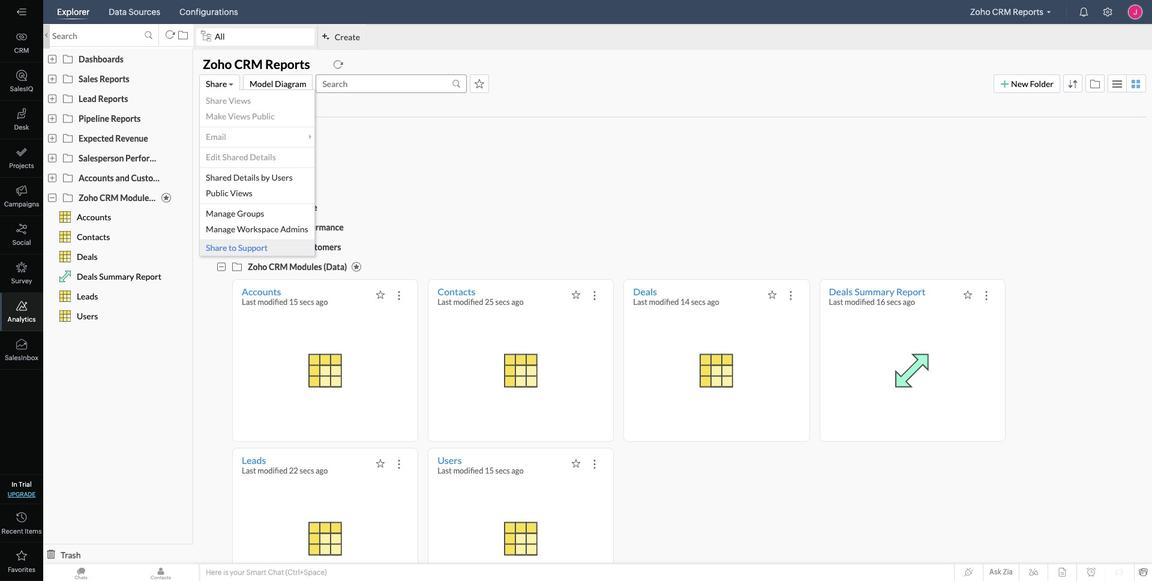 Task type: vqa. For each thing, say whether or not it's contained in the screenshot.
Analytics Link
yes



Task type: describe. For each thing, give the bounding box(es) containing it.
survey link
[[0, 255, 43, 293]]

is
[[223, 569, 229, 577]]

your
[[230, 569, 245, 577]]

zoho crm reports
[[971, 7, 1044, 17]]

salesiq link
[[0, 62, 43, 101]]

configurations link
[[175, 0, 243, 24]]

items
[[25, 528, 42, 535]]

explorer link
[[52, 0, 94, 24]]

ask zia
[[990, 568, 1014, 576]]

reports
[[1014, 7, 1044, 17]]

projects link
[[0, 139, 43, 178]]

(ctrl+space)
[[286, 569, 327, 577]]

salesinbox
[[5, 354, 38, 361]]

sources
[[129, 7, 160, 17]]

here is your smart chat (ctrl+space)
[[206, 569, 327, 577]]

chat
[[268, 569, 284, 577]]

salesiq
[[10, 85, 33, 92]]

salesinbox link
[[0, 331, 43, 370]]

favorites
[[8, 566, 35, 573]]

analytics
[[8, 316, 36, 323]]

ask
[[990, 568, 1002, 576]]

configure settings image
[[1104, 7, 1113, 17]]

notifications image
[[1080, 7, 1089, 17]]

in
[[12, 481, 17, 488]]

analytics link
[[0, 293, 43, 331]]

zoho
[[971, 7, 991, 17]]

chats image
[[43, 564, 119, 581]]

desk
[[14, 124, 29, 131]]

data sources
[[109, 7, 160, 17]]

survey
[[11, 277, 32, 285]]

desk link
[[0, 101, 43, 139]]

campaigns
[[4, 201, 39, 208]]



Task type: locate. For each thing, give the bounding box(es) containing it.
1 horizontal spatial crm
[[993, 7, 1012, 17]]

recent
[[2, 528, 23, 535]]

smart
[[246, 569, 267, 577]]

recent items
[[2, 528, 42, 535]]

social
[[12, 239, 31, 246]]

data sources link
[[104, 0, 165, 24]]

crm up the salesiq link
[[14, 47, 29, 54]]

in trial upgrade
[[8, 481, 36, 498]]

0 horizontal spatial crm
[[14, 47, 29, 54]]

0 vertical spatial crm
[[993, 7, 1012, 17]]

1 vertical spatial crm
[[14, 47, 29, 54]]

trial
[[19, 481, 32, 488]]

zia
[[1004, 568, 1014, 576]]

campaigns link
[[0, 178, 43, 216]]

upgrade
[[8, 491, 36, 498]]

social link
[[0, 216, 43, 255]]

crm
[[993, 7, 1012, 17], [14, 47, 29, 54]]

here
[[206, 569, 222, 577]]

projects
[[9, 162, 34, 169]]

contacts image
[[123, 564, 199, 581]]

explorer
[[57, 7, 90, 17]]

crm right the zoho
[[993, 7, 1012, 17]]

data
[[109, 7, 127, 17]]

configurations
[[180, 7, 238, 17]]

crm link
[[0, 24, 43, 62]]



